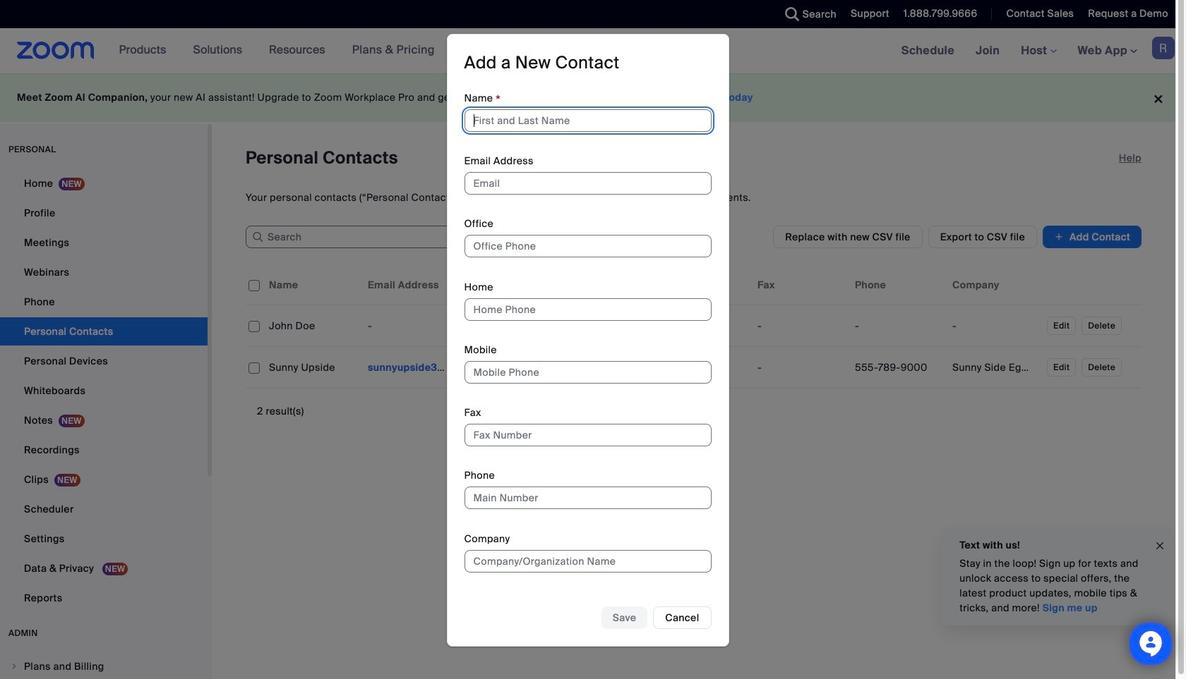 Task type: describe. For each thing, give the bounding box(es) containing it.
personal menu menu
[[0, 169, 208, 614]]

Mobile Phone text field
[[464, 361, 711, 384]]

Main Number text field
[[464, 487, 711, 510]]

First and Last Name text field
[[464, 109, 711, 132]]

product information navigation
[[108, 28, 445, 73]]

Home Phone text field
[[464, 298, 711, 321]]



Task type: locate. For each thing, give the bounding box(es) containing it.
Email text field
[[464, 172, 711, 195]]

footer
[[0, 73, 1176, 122]]

close image
[[1154, 538, 1166, 555]]

Company/Organization Name text field
[[464, 550, 711, 573]]

Fax Number text field
[[464, 424, 711, 447]]

add image
[[1054, 230, 1064, 244]]

Office Phone text field
[[464, 235, 711, 258]]

cell
[[263, 312, 362, 340], [362, 312, 460, 340], [460, 312, 557, 340], [557, 312, 654, 340], [654, 312, 752, 340], [752, 312, 849, 340], [849, 312, 947, 340], [947, 312, 1044, 340], [263, 354, 362, 382], [362, 354, 460, 382], [460, 354, 557, 382], [557, 354, 654, 382], [654, 354, 752, 382], [752, 354, 849, 382], [849, 354, 947, 382], [947, 354, 1044, 382]]

application
[[246, 265, 1152, 400]]

banner
[[0, 28, 1186, 74]]

meetings navigation
[[891, 28, 1186, 74]]

dialog
[[447, 34, 729, 647]]

Search Contacts Input text field
[[246, 226, 458, 249]]



Task type: vqa. For each thing, say whether or not it's contained in the screenshot.
'Mobile Phone' Text Box
yes



